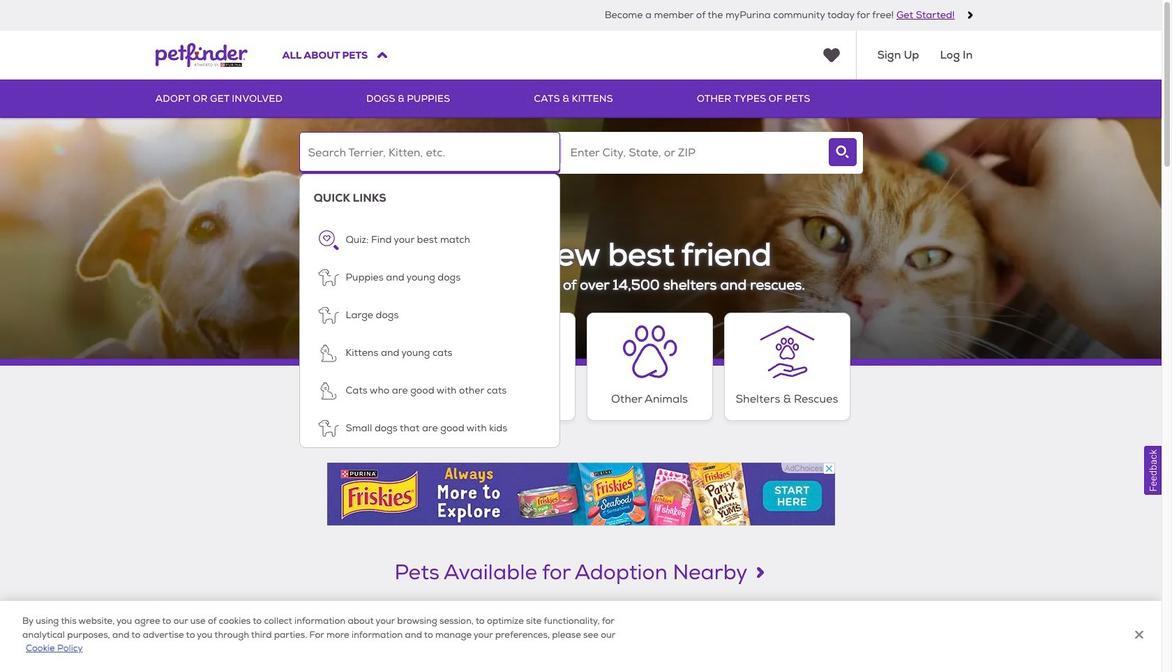 Task type: vqa. For each thing, say whether or not it's contained in the screenshot.
Button, ADOPTABLE, Baby Female Terrier, in Los Angeles, CA. image
yes



Task type: describe. For each thing, give the bounding box(es) containing it.
primary element
[[155, 80, 1007, 118]]

petfinder logo image
[[155, 31, 247, 80]]

favorite charlie image
[[287, 615, 304, 632]]

privacy alert dialog
[[0, 601, 1162, 672]]

Search Terrier, Kitten, etc. text field
[[299, 132, 560, 174]]

advertisement element
[[327, 463, 835, 525]]

button, adoptable, baby female terrier, in los angeles, ca. image
[[328, 602, 489, 672]]



Task type: locate. For each thing, give the bounding box(es) containing it.
espanto, adoptable, adult male domestic short hair, in los angeles, ca. image
[[500, 602, 662, 672]]

favorite button image
[[459, 615, 477, 632]]

animal search quick links list box
[[299, 174, 560, 448]]

Enter City, State, or ZIP text field
[[562, 132, 823, 174]]



